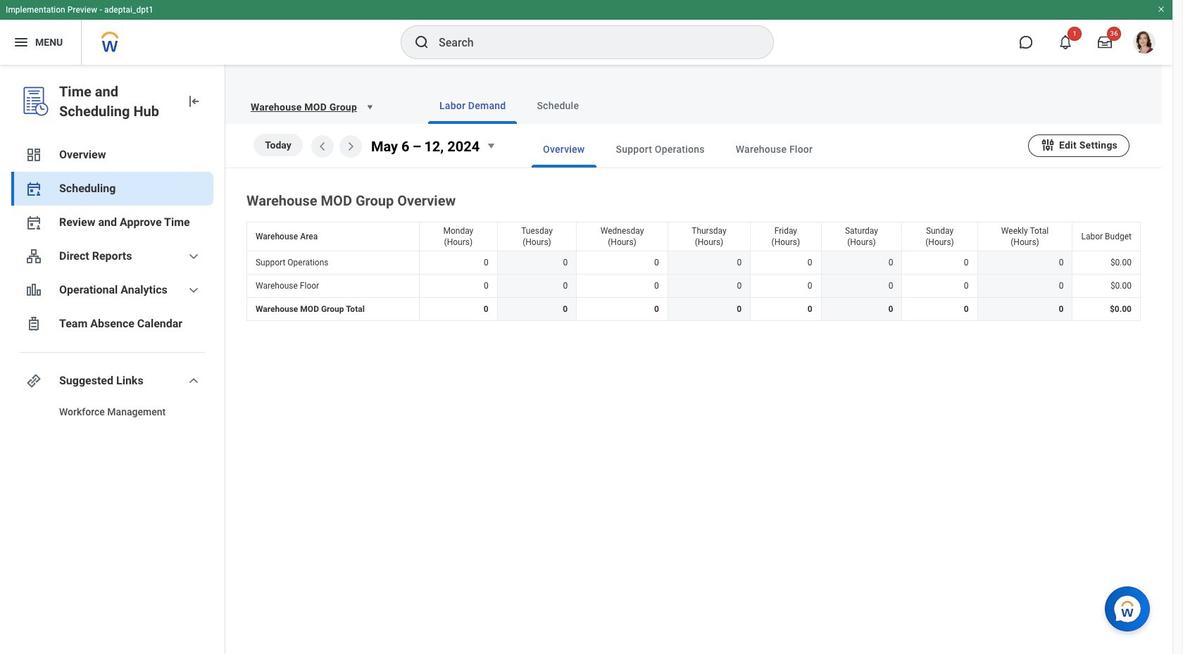 Task type: vqa. For each thing, say whether or not it's contained in the screenshot.
calendar user solid icon
yes



Task type: describe. For each thing, give the bounding box(es) containing it.
view team image
[[25, 248, 42, 265]]

dashboard image
[[25, 147, 42, 163]]

chevron left small image
[[314, 138, 331, 155]]

time and scheduling hub element
[[59, 82, 174, 121]]

caret down small image
[[363, 100, 377, 114]]

chart image
[[25, 282, 42, 299]]

profile logan mcneil image
[[1133, 31, 1156, 56]]

2 calendar user solid image from the top
[[25, 214, 42, 231]]

justify image
[[13, 34, 30, 51]]

notifications large image
[[1059, 35, 1073, 49]]

configure image
[[1040, 137, 1056, 153]]

navigation pane region
[[0, 65, 225, 654]]



Task type: locate. For each thing, give the bounding box(es) containing it.
chevron down small image
[[185, 373, 202, 390]]

0 vertical spatial calendar user solid image
[[25, 180, 42, 197]]

tab list
[[400, 87, 1145, 124], [504, 131, 1028, 168]]

1 vertical spatial calendar user solid image
[[25, 214, 42, 231]]

1 calendar user solid image from the top
[[25, 180, 42, 197]]

calendar user solid image down dashboard image
[[25, 180, 42, 197]]

calendar user solid image
[[25, 180, 42, 197], [25, 214, 42, 231]]

tab panel
[[225, 124, 1162, 324]]

close environment banner image
[[1157, 5, 1166, 13]]

link image
[[25, 373, 42, 390]]

search image
[[413, 34, 430, 51]]

task timeoff image
[[25, 316, 42, 332]]

chevron right small image
[[342, 138, 359, 155]]

calendar user solid image up view team icon
[[25, 214, 42, 231]]

inbox large image
[[1098, 35, 1112, 49]]

0 vertical spatial tab list
[[400, 87, 1145, 124]]

1 vertical spatial tab list
[[504, 131, 1028, 168]]

transformation import image
[[185, 93, 202, 110]]

banner
[[0, 0, 1173, 65]]

caret down small image
[[483, 137, 500, 154]]

Search Workday  search field
[[439, 27, 745, 58]]



